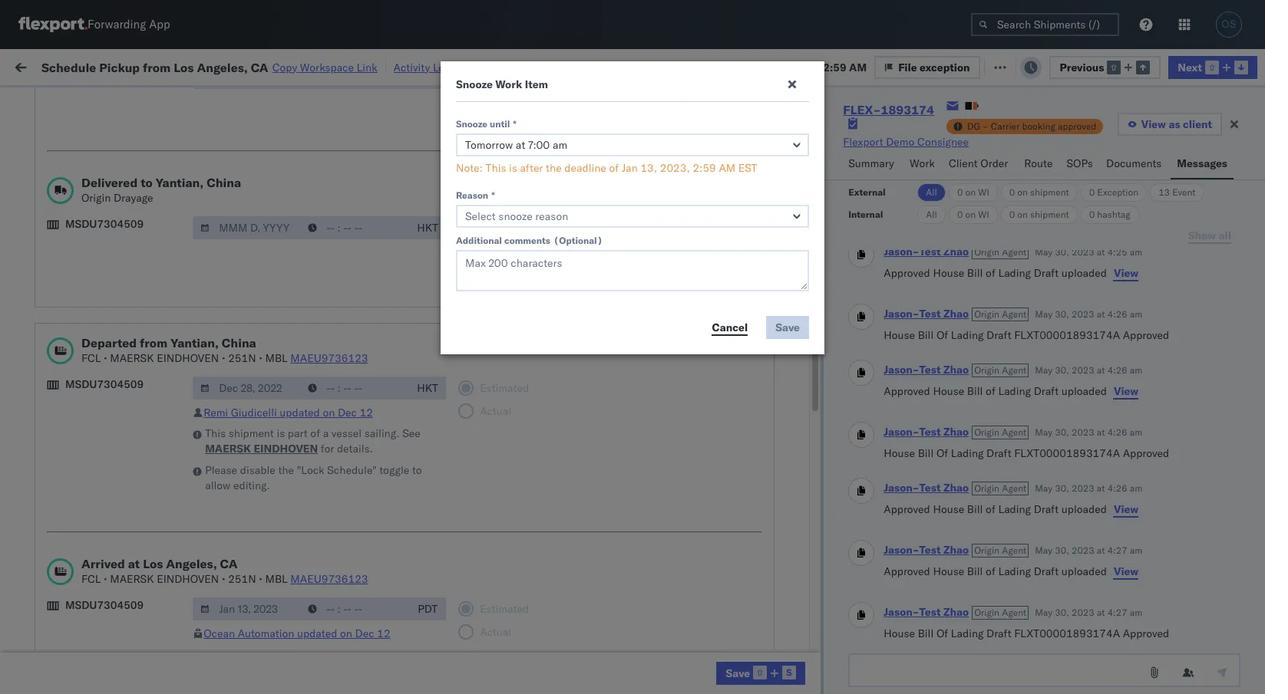 Task type: locate. For each thing, give the bounding box(es) containing it.
pickup for schedule pickup from rotterdam, netherlands button
[[84, 551, 117, 565]]

0 vertical spatial upload customs clearance documents button
[[35, 145, 218, 177]]

6 30, from the top
[[1055, 545, 1069, 557]]

from inside departed from yantian, china fcl • maersk eindhoven • 251n • mbl maeu9736123
[[140, 335, 168, 351]]

eindhoven inside this shipment is part of a vessel sailing. see maersk eindhoven for details.
[[254, 442, 318, 456]]

from for schedule pickup from los angeles, ca link corresponding to first 'schedule pickup from los angeles, ca' button from the bottom of the page
[[119, 585, 142, 598]]

resize handle column header
[[220, 119, 238, 695], [390, 119, 408, 695], [444, 119, 462, 695], [544, 119, 562, 695], [643, 119, 662, 695], [797, 119, 815, 695], [920, 119, 938, 695], [1020, 119, 1038, 695], [1211, 119, 1230, 695], [1226, 119, 1244, 695]]

numbers inside container numbers
[[946, 131, 984, 143]]

a up 7:00 pm est, dec 23, 2022
[[323, 427, 329, 441]]

0 vertical spatial -- : -- -- text field
[[300, 66, 409, 89]]

msdu7304509 down departed
[[65, 378, 144, 392]]

1 vertical spatial updated
[[297, 627, 337, 641]]

confirm down confirm pickup from los angeles, ca
[[35, 491, 75, 505]]

flex-2130384
[[848, 661, 927, 674]]

file exception
[[1002, 59, 1074, 73], [898, 60, 970, 74]]

documents down netherlands
[[35, 634, 91, 648]]

12
[[360, 406, 373, 420], [377, 627, 390, 641]]

2 schedule delivery appointment link from the top
[[35, 288, 189, 303]]

ca inside the arrived at los angeles, ca fcl • maersk eindhoven • 251n • mbl maeu9736123
[[220, 557, 238, 572]]

0 horizontal spatial flexport
[[570, 154, 610, 168]]

0 on shipment
[[1009, 187, 1069, 198], [1009, 209, 1069, 220]]

1 vertical spatial 251n
[[228, 573, 256, 587]]

ca for 5th 'schedule pickup from los angeles, ca' button from the bottom
[[35, 228, 50, 242]]

ca for 4th 'schedule pickup from los angeles, ca' button
[[35, 397, 50, 411]]

2 0 on shipment from the top
[[1009, 209, 1069, 220]]

reason
[[456, 190, 488, 201]]

1 part from the top
[[288, 427, 308, 441]]

schedule delivery appointment link
[[35, 186, 189, 202], [35, 288, 189, 303], [35, 423, 189, 438], [35, 524, 189, 539]]

0 vertical spatial updated
[[280, 406, 320, 420]]

-- : -- -- text field for cst
[[300, 66, 409, 89]]

client order
[[949, 157, 1008, 170]]

appointment up departed
[[126, 288, 189, 302]]

11:30 up 2:59 am est, jan 25, 2023
[[247, 559, 277, 573]]

1 mmm d, yyyy text field from the top
[[193, 66, 302, 89]]

4 ocean fcl from the top
[[470, 255, 524, 269]]

1 see from the top
[[402, 427, 421, 441]]

schedule delivery appointment button for lhuu7894563, uetu5238478
[[35, 423, 189, 440]]

0 horizontal spatial flexport demo consignee
[[570, 154, 695, 168]]

client name
[[570, 125, 621, 137]]

5 hlxu6269489, from the top
[[1027, 356, 1106, 370]]

0 vertical spatial maeu9736123
[[290, 352, 368, 365]]

1 vertical spatial 2130387
[[881, 627, 927, 641]]

2 ceau7522281, hlxu6269489, hlxu8034992 from the top
[[946, 221, 1184, 235]]

4 schedule delivery appointment from the top
[[35, 525, 189, 539]]

0
[[957, 187, 963, 198], [1009, 187, 1015, 198], [1089, 187, 1095, 198], [957, 209, 963, 220], [1009, 209, 1015, 220], [1089, 209, 1095, 220]]

0 vertical spatial flexport demo consignee
[[843, 135, 969, 149]]

1 vertical spatial nov
[[320, 323, 340, 337]]

est, down this shipment is part of a vessel sailing. see maersk eindhoven for details.
[[293, 458, 316, 472]]

file up 1893174
[[898, 60, 917, 74]]

lhuu7894563,
[[946, 390, 1025, 404], [946, 424, 1025, 438], [946, 458, 1025, 471], [946, 491, 1025, 505]]

4 agent from the top
[[1002, 427, 1027, 438]]

2 upload customs clearance documents from the top
[[35, 348, 168, 377]]

china for departed from yantian, china
[[222, 335, 256, 351]]

1 vertical spatial msdu7304509
[[65, 378, 144, 392]]

dec
[[319, 390, 339, 404], [338, 406, 357, 420], [319, 424, 339, 438], [318, 458, 338, 472], [319, 492, 339, 506], [355, 627, 374, 641]]

snooze left mode
[[416, 125, 446, 137]]

2 all from the top
[[926, 209, 937, 220]]

2 abcdefg78456546 from the top
[[1046, 424, 1149, 438]]

5 hlxu8034992 from the top
[[1109, 356, 1184, 370]]

2022 for third 'schedule pickup from los angeles, ca' button from the bottom of the page's schedule pickup from los angeles, ca link
[[355, 323, 382, 337]]

0 vertical spatial 11:30
[[247, 525, 277, 539]]

1 vertical spatial mmm d, yyyy text field
[[193, 216, 302, 240]]

2:59 am est, dec 14, 2022
[[247, 390, 388, 404], [247, 424, 388, 438]]

ca for fourth 'schedule pickup from los angeles, ca' button from the bottom of the page
[[35, 262, 50, 276]]

view inside button
[[1141, 117, 1166, 131]]

2 mbl from the top
[[265, 573, 288, 587]]

0 vertical spatial flxt00001893174a
[[1014, 329, 1120, 342]]

snooze for until
[[456, 118, 488, 130]]

jason-test zhao origin agent for 6th jason-test zhao button from the top of the page
[[884, 544, 1027, 557]]

is inside this shipment is part of a vessel sailing. see maersk eindhoven for details.
[[277, 427, 285, 441]]

2 vertical spatial msdu7304509
[[65, 599, 144, 613]]

0 vertical spatial gvcu5265864
[[946, 525, 1021, 539]]

1 all button from the top
[[918, 183, 946, 202]]

est, left 9,
[[293, 357, 317, 370]]

1 0 on wi from the top
[[957, 187, 989, 198]]

upload down workitem
[[35, 145, 70, 159]]

23, down details.
[[341, 458, 358, 472]]

snooze for work
[[456, 78, 493, 91]]

please
[[205, 464, 237, 478]]

0 vertical spatial see
[[402, 427, 421, 441]]

flex-1846748 button
[[823, 184, 930, 205], [823, 184, 930, 205], [823, 218, 930, 239], [823, 218, 930, 239], [823, 251, 930, 273], [823, 251, 930, 273], [823, 319, 930, 340], [823, 319, 930, 340], [823, 353, 930, 374], [823, 353, 930, 374]]

5 1846748 from the top
[[881, 357, 927, 370]]

delivery up arrived
[[84, 525, 123, 539]]

yantian, for to
[[156, 175, 204, 190]]

los inside the arrived at los angeles, ca fcl • maersk eindhoven • 251n • mbl maeu9736123
[[143, 557, 163, 572]]

angeles, inside confirm pickup from los angeles, ca
[[159, 449, 201, 463]]

1 vertical spatial upload customs clearance documents link
[[35, 347, 218, 378]]

1 vertical spatial for
[[321, 442, 334, 456]]

2130387 for 11:30 pm est, jan 28, 2023
[[881, 627, 927, 641]]

msdu7304509 down drayage at the top of the page
[[65, 217, 144, 231]]

rotterdam,
[[145, 551, 199, 565]]

flex-2130387 down flex-1662119
[[848, 627, 927, 641]]

schedule delivery appointment for lhuu7894563, uetu5238478
[[35, 423, 189, 437]]

jason-test zhao origin agent for third jason-test zhao button from the bottom
[[884, 481, 1027, 495]]

1 -- : -- -- text field from the top
[[300, 216, 409, 240]]

1 vertical spatial edt,
[[293, 323, 317, 337]]

ca inside confirm pickup from los angeles, ca
[[35, 465, 50, 479]]

0 vertical spatial 0 on shipment
[[1009, 187, 1069, 198]]

ca for first 'schedule pickup from los angeles, ca' button from the bottom of the page
[[35, 600, 50, 614]]

4 flex-1846748 from the top
[[848, 323, 927, 337]]

delivery down 'workitem' button
[[84, 187, 123, 201]]

os
[[1222, 18, 1236, 30]]

zhao for 3rd jason-test zhao button from the top
[[943, 363, 969, 377]]

14, for schedule delivery appointment
[[342, 424, 359, 438]]

None text field
[[848, 654, 1241, 688]]

1 vertical spatial a
[[323, 648, 329, 662]]

maeu9736123 inside the arrived at los angeles, ca fcl • maersk eindhoven • 251n • mbl maeu9736123
[[290, 573, 368, 587]]

Search Shipments (/) text field
[[971, 13, 1119, 36]]

origin
[[81, 191, 111, 205], [974, 246, 1000, 258], [974, 309, 1000, 320], [974, 365, 1000, 376], [974, 427, 1000, 438], [974, 483, 1000, 494], [974, 545, 1000, 557], [974, 607, 1000, 619]]

lhuu7894563, uetu5238478
[[946, 390, 1103, 404], [946, 424, 1103, 438], [946, 458, 1103, 471], [946, 491, 1103, 505]]

0 vertical spatial to
[[141, 175, 153, 190]]

wi for internal
[[978, 209, 989, 220]]

los for confirm pickup from los angeles, ca button
[[139, 449, 156, 463]]

est, for the confirm pickup from los angeles, ca "link" at the left bottom of the page
[[293, 458, 316, 472]]

ca for third 'schedule pickup from los angeles, ca' button from the bottom of the page
[[35, 330, 50, 344]]

pickup inside schedule pickup from rotterdam, netherlands
[[84, 551, 117, 565]]

2 clearance from the top
[[119, 348, 168, 362]]

upload customs clearance documents link for bosch ocean test
[[35, 347, 218, 378]]

clearance
[[119, 145, 168, 159], [119, 348, 168, 362], [119, 618, 168, 632]]

1 uploaded from the top
[[1062, 266, 1107, 280]]

pickup up departed
[[84, 314, 117, 328]]

4 schedule pickup from los angeles, ca link from the top
[[35, 381, 218, 412]]

zhao for seventh jason-test zhao button from the bottom
[[943, 245, 969, 259]]

1 maeu9736123 button from the top
[[290, 352, 368, 365]]

3 of from the top
[[937, 627, 948, 641]]

0 vertical spatial edt,
[[293, 221, 317, 235]]

demo down name
[[613, 154, 641, 168]]

•
[[104, 352, 107, 365], [222, 352, 225, 365], [259, 352, 262, 365], [104, 573, 107, 587], [222, 573, 225, 587], [259, 573, 262, 587]]

a inside this shipment is part of a vessel sailing. see maersk eindhoven for details.
[[323, 427, 329, 441]]

0 horizontal spatial exception
[[920, 60, 970, 74]]

14, for schedule pickup from los angeles, ca
[[342, 390, 359, 404]]

3 schedule pickup from los angeles, ca link from the top
[[35, 314, 218, 344]]

2 uetu5238478 from the top
[[1028, 424, 1103, 438]]

2:59 for 4th 'schedule pickup from los angeles, ca' button
[[247, 390, 271, 404]]

flex id
[[823, 125, 852, 137]]

delivery for 2:59
[[84, 423, 123, 437]]

for up 7:00 pm est, dec 23, 2022
[[321, 442, 334, 456]]

1 vertical spatial hkt
[[417, 382, 438, 395]]

2 vertical spatial gvcu5265864
[[946, 626, 1021, 640]]

1 vertical spatial maersk
[[205, 442, 251, 456]]

1 vertical spatial customs
[[73, 348, 116, 362]]

at inside the arrived at los angeles, ca fcl • maersk eindhoven • 251n • mbl maeu9736123
[[128, 557, 140, 572]]

from for schedule pickup from los angeles, ca link corresponding to fourth 'schedule pickup from los angeles, ca' button from the bottom of the page
[[119, 247, 142, 261]]

vessel down 28,
[[332, 648, 362, 662]]

see for this shipment is part of a vessel sailing. see maersk eindhoven for details.
[[402, 427, 421, 441]]

my
[[15, 56, 40, 77]]

import
[[130, 59, 165, 73]]

allow
[[205, 479, 231, 493]]

2130387
[[881, 559, 927, 573], [881, 627, 927, 641]]

1 all from the top
[[926, 187, 937, 198]]

est, for confirm delivery link
[[293, 492, 317, 506]]

pickup down delivered
[[84, 213, 117, 227]]

documents down workitem
[[35, 161, 91, 175]]

1 horizontal spatial demo
[[886, 135, 915, 149]]

part down remi giudicelli updated on dec 12 button
[[288, 427, 308, 441]]

23, down 24,
[[345, 525, 361, 539]]

ca for confirm pickup from los angeles, ca button
[[35, 465, 50, 479]]

flexport demo consignee up 1660288
[[843, 135, 969, 149]]

3 uetu5238478 from the top
[[1028, 458, 1103, 471]]

maeu9736123 button up the remi giudicelli updated on dec 12 on the bottom left
[[290, 352, 368, 365]]

2 wi from the top
[[978, 209, 989, 220]]

251n inside the arrived at los angeles, ca fcl • maersk eindhoven • 251n • mbl maeu9736123
[[228, 573, 256, 587]]

work right import
[[168, 59, 195, 73]]

1 msdu7304509 from the top
[[65, 217, 144, 231]]

the inside please disable the "lock schedule" toggle to allow editing.
[[278, 464, 294, 478]]

1 horizontal spatial to
[[412, 464, 422, 478]]

mmm d, yyyy text field for delivered to yantian, china
[[193, 216, 302, 240]]

0 exception
[[1089, 187, 1139, 198]]

eindhoven inside the arrived at los angeles, ca fcl • maersk eindhoven • 251n • mbl maeu9736123
[[157, 573, 219, 587]]

yantian,
[[156, 175, 204, 190], [171, 335, 219, 351]]

2 vertical spatial eindhoven
[[157, 573, 219, 587]]

1 horizontal spatial work
[[495, 78, 522, 91]]

appointment down 'workitem' button
[[126, 187, 189, 201]]

messages
[[1177, 157, 1228, 170]]

1 vertical spatial mbl
[[265, 573, 288, 587]]

7:00
[[247, 458, 271, 472]]

lading
[[998, 266, 1031, 280], [951, 329, 984, 342], [998, 385, 1031, 398], [951, 447, 984, 461], [998, 503, 1031, 517], [998, 565, 1031, 579], [951, 627, 984, 641]]

2 sailing. from the top
[[364, 648, 400, 662]]

1 vertical spatial 12
[[377, 627, 390, 641]]

yantian, inside departed from yantian, china fcl • maersk eindhoven • 251n • mbl maeu9736123
[[171, 335, 219, 351]]

est, up this shipment is part of a vessel sailing. see
[[299, 627, 322, 641]]

3 lhuu7894563, uetu5238478 from the top
[[946, 458, 1103, 471]]

angeles,
[[197, 59, 248, 75], [165, 213, 207, 227], [165, 247, 207, 261], [165, 314, 207, 328], [165, 382, 207, 396], [159, 449, 201, 463], [166, 557, 217, 572], [165, 585, 207, 598]]

1 upload customs clearance documents button from the top
[[35, 145, 218, 177]]

1 vertical spatial wi
[[978, 209, 989, 220]]

flexport. image
[[18, 17, 88, 32]]

0 vertical spatial 2:59 am est, dec 14, 2022
[[247, 390, 388, 404]]

uetu5238478 for confirm delivery
[[1028, 491, 1103, 505]]

est, down 9:00 am est, dec 24, 2022
[[299, 525, 322, 539]]

Search Work text field
[[748, 55, 916, 78]]

0 vertical spatial 4:27
[[1108, 545, 1128, 557]]

hashtag
[[1097, 209, 1131, 220]]

flexport demo consignee down name
[[570, 154, 695, 168]]

1 vessel from the top
[[332, 427, 362, 441]]

schedule for lhuu7894563, uetu5238478 schedule delivery appointment button
[[35, 423, 81, 437]]

flex-1846748 for upload customs clearance documents link corresponding to bosch ocean test
[[848, 357, 927, 370]]

Tomorrow at 7:00 am text field
[[456, 134, 809, 157]]

4 account from the top
[[748, 661, 789, 674]]

pm right 7:00
[[273, 458, 290, 472]]

2 edt, from the top
[[293, 323, 317, 337]]

1 vertical spatial sailing.
[[364, 648, 400, 662]]

delivery down confirm pickup from los angeles, ca
[[77, 491, 117, 505]]

1 vertical spatial flexport
[[570, 154, 610, 168]]

los for fourth 'schedule pickup from los angeles, ca' button from the bottom of the page
[[145, 247, 162, 261]]

maersk up "please"
[[205, 442, 251, 456]]

7 agent from the top
[[1002, 607, 1027, 619]]

pickup up netherlands
[[84, 551, 117, 565]]

0 horizontal spatial *
[[491, 190, 495, 201]]

eindhoven down rotterdam,
[[157, 573, 219, 587]]

1 vertical spatial this
[[205, 427, 226, 441]]

2 1889466 from the top
[[881, 424, 927, 438]]

0 horizontal spatial work
[[168, 59, 195, 73]]

schedule delivery appointment link up confirm pickup from los angeles, ca
[[35, 423, 189, 438]]

vessel inside this shipment is part of a vessel sailing. see maersk eindhoven for details.
[[332, 427, 362, 441]]

lhuu7894563, for confirm delivery
[[946, 491, 1025, 505]]

1 appointment from the top
[[126, 187, 189, 201]]

4 may from the top
[[1035, 427, 1053, 438]]

0 vertical spatial maersk
[[110, 352, 154, 365]]

operat
[[1238, 125, 1265, 137]]

consignee
[[669, 125, 714, 137], [917, 135, 969, 149], [644, 154, 695, 168]]

from inside confirm pickup from los angeles, ca
[[113, 449, 136, 463]]

updated up this shipment is part of a vessel sailing. see
[[297, 627, 337, 641]]

at
[[306, 59, 315, 73], [1097, 246, 1105, 258], [1097, 309, 1105, 320], [1097, 365, 1105, 376], [1097, 427, 1105, 438], [1097, 483, 1105, 494], [1097, 545, 1105, 557], [128, 557, 140, 572], [1097, 607, 1105, 619]]

1 integration from the top
[[669, 525, 722, 539]]

0 vertical spatial customs
[[73, 145, 116, 159]]

reason *
[[456, 190, 495, 201]]

part
[[288, 427, 308, 441], [288, 648, 308, 662]]

part inside this shipment is part of a vessel sailing. see maersk eindhoven for details.
[[288, 427, 308, 441]]

this inside this shipment is part of a vessel sailing. see maersk eindhoven for details.
[[205, 427, 226, 441]]

3 flex-1846748 from the top
[[848, 255, 927, 269]]

1 horizontal spatial flexport
[[843, 135, 883, 149]]

file exception down search shipments (/) text box
[[1002, 59, 1074, 73]]

client for client name
[[570, 125, 594, 137]]

2023
[[1072, 246, 1095, 258], [1072, 309, 1095, 320], [1072, 365, 1095, 376], [1072, 427, 1095, 438], [1072, 483, 1095, 494], [364, 525, 391, 539], [1072, 545, 1095, 557], [364, 559, 391, 573], [358, 593, 385, 607], [1072, 607, 1095, 619], [364, 627, 391, 641]]

0 vertical spatial hkt
[[417, 221, 438, 235]]

schedule pickup from los angeles, ca
[[35, 213, 207, 242], [35, 247, 207, 276], [35, 314, 207, 344], [35, 382, 207, 411], [35, 585, 207, 614]]

2 lhuu7894563, uetu5238478 from the top
[[946, 424, 1103, 438]]

1 vertical spatial of
[[937, 447, 948, 461]]

2 vertical spatial upload
[[35, 618, 70, 632]]

schedule delivery appointment up departed
[[35, 288, 189, 302]]

appointment for lhuu7894563, uetu5238478
[[126, 423, 189, 437]]

pickup inside confirm pickup from los angeles, ca
[[77, 449, 110, 463]]

schedule"
[[327, 464, 377, 478]]

pickup for confirm pickup from los angeles, ca button
[[77, 449, 110, 463]]

* right until
[[513, 118, 517, 130]]

flex-2130387 up flex-1662119
[[848, 559, 927, 573]]

5 may from the top
[[1035, 483, 1053, 494]]

comments
[[504, 235, 550, 246]]

1 may 30, 2023 at 4:27 am from the top
[[1035, 545, 1143, 557]]

1 vertical spatial all button
[[918, 206, 946, 224]]

file exception up 1893174
[[898, 60, 970, 74]]

all button
[[918, 183, 946, 202], [918, 206, 946, 224]]

schedule for 5th 'schedule pickup from los angeles, ca' button from the bottom
[[35, 213, 81, 227]]

maeu9736123 button up 2:59 am est, jan 25, 2023
[[290, 573, 368, 587]]

13,
[[804, 60, 821, 74], [641, 161, 657, 175]]

1 horizontal spatial exception
[[1024, 59, 1074, 73]]

booking
[[1022, 121, 1055, 132]]

to up drayage at the top of the page
[[141, 175, 153, 190]]

11:30 pm est, jan 23, 2023 up 2:59 am est, jan 25, 2023
[[247, 559, 391, 573]]

3 schedule delivery appointment from the top
[[35, 423, 189, 437]]

ceau7522281, hlxu6269489, hlxu8034992
[[946, 187, 1184, 201], [946, 221, 1184, 235], [946, 255, 1184, 269], [946, 322, 1184, 336], [946, 356, 1184, 370]]

schedule delivery appointment up arrived
[[35, 525, 189, 539]]

4 abcdefg78456546 from the top
[[1046, 492, 1149, 506]]

pickup up confirm delivery
[[77, 449, 110, 463]]

1 5, from the top
[[343, 221, 353, 235]]

1 vertical spatial is
[[277, 427, 285, 441]]

from for the confirm pickup from los angeles, ca "link" at the left bottom of the page
[[113, 449, 136, 463]]

2:59 am est, dec 14, 2022 for schedule pickup from los angeles, ca
[[247, 390, 388, 404]]

maeu9736123
[[290, 352, 368, 365], [290, 573, 368, 587]]

shipment inside this shipment is part of a vessel sailing. see maersk eindhoven for details.
[[229, 427, 274, 441]]

zhao for second jason-test zhao button from the top
[[943, 307, 969, 321]]

0 vertical spatial 5,
[[343, 221, 353, 235]]

1 horizontal spatial numbers
[[1101, 125, 1139, 137]]

a for this shipment is part of a vessel sailing. see maersk eindhoven for details.
[[323, 427, 329, 441]]

0 vertical spatial 12
[[360, 406, 373, 420]]

1 flex-1846748 from the top
[[848, 188, 927, 202]]

pdt
[[418, 603, 438, 616]]

exception up 1893174
[[920, 60, 970, 74]]

1 upload from the top
[[35, 145, 70, 159]]

1 flex-2130387 from the top
[[848, 559, 927, 573]]

schedule pickup from los angeles, ca for third 'schedule pickup from los angeles, ca' button from the bottom of the page's schedule pickup from los angeles, ca link
[[35, 314, 207, 344]]

3 jason-test zhao button from the top
[[884, 363, 969, 377]]

dec for confirm pickup from los angeles, ca
[[318, 458, 338, 472]]

0 vertical spatial a
[[323, 427, 329, 441]]

file down search shipments (/) text box
[[1002, 59, 1021, 73]]

schedule pickup from los angeles, ca for schedule pickup from los angeles, ca link corresponding to fourth 'schedule pickup from los angeles, ca' button from the bottom of the page
[[35, 247, 207, 276]]

origin for second jason-test zhao button from the top
[[974, 309, 1000, 320]]

sailing. inside this shipment is part of a vessel sailing. see maersk eindhoven for details.
[[364, 427, 400, 441]]

11:30 down 9:00 at the left of page
[[247, 525, 277, 539]]

consignee inside flexport demo consignee link
[[917, 135, 969, 149]]

sailing. up details.
[[364, 427, 400, 441]]

fcl inside departed from yantian, china fcl • maersk eindhoven • 251n • mbl maeu9736123
[[81, 352, 101, 365]]

2022 for 5th 'schedule pickup from los angeles, ca' button from the bottom schedule pickup from los angeles, ca link
[[355, 221, 382, 235]]

item
[[525, 78, 548, 91]]

batch action
[[1179, 59, 1245, 73]]

updated for departed from yantian, china
[[280, 406, 320, 420]]

0 vertical spatial mbl
[[265, 352, 288, 365]]

origin for seventh jason-test zhao button from the bottom
[[974, 246, 1000, 258]]

ceau7522281, hlxu6269489, hlxu8034992 for 5th 'schedule pickup from los angeles, ca' button from the bottom
[[946, 221, 1184, 235]]

1 vertical spatial maeu9408431
[[1046, 559, 1123, 573]]

est, down remi giudicelli updated on dec 12 button
[[293, 424, 317, 438]]

2 hlxu6269489, from the top
[[1027, 221, 1106, 235]]

resize handle column header for mbl/mawb numbers button
[[1211, 119, 1230, 695]]

status
[[84, 95, 111, 106]]

3 schedule delivery appointment link from the top
[[35, 423, 189, 438]]

0 horizontal spatial numbers
[[946, 131, 984, 143]]

upload down netherlands
[[35, 618, 70, 632]]

work left item
[[495, 78, 522, 91]]

1 abcdefg78456546 from the top
[[1046, 390, 1149, 404]]

2 1846748 from the top
[[881, 221, 927, 235]]

1 lhuu7894563, uetu5238478 from the top
[[946, 390, 1103, 404]]

4 approved house bill of lading draft uploaded view from the top
[[884, 565, 1139, 579]]

confirm delivery link
[[35, 490, 117, 506]]

china inside departed from yantian, china fcl • maersk eindhoven • 251n • mbl maeu9736123
[[222, 335, 256, 351]]

2 vessel from the top
[[332, 648, 362, 662]]

ceau7522281,
[[946, 187, 1025, 201], [946, 221, 1025, 235], [946, 255, 1025, 269], [946, 322, 1025, 336], [946, 356, 1025, 370]]

2 vertical spatial maeu9408431
[[1046, 627, 1123, 641]]

2 vertical spatial 11:30
[[247, 627, 277, 641]]

flexport demo consignee
[[843, 135, 969, 149], [570, 154, 695, 168]]

1 vertical spatial maeu9736123 button
[[290, 573, 368, 587]]

pickup up ready
[[99, 59, 140, 75]]

0 vertical spatial 11:30 pm est, jan 23, 2023
[[247, 525, 391, 539]]

0 horizontal spatial file exception
[[898, 60, 970, 74]]

yantian, right delivered
[[156, 175, 204, 190]]

1 vertical spatial all
[[926, 209, 937, 220]]

11:30 for schedule pickup from rotterdam, netherlands
[[247, 559, 277, 573]]

zimu3048342
[[1046, 661, 1119, 674]]

yantian, inside delivered to yantian, china origin drayage
[[156, 175, 204, 190]]

0 vertical spatial 14,
[[342, 390, 359, 404]]

est, down "lock on the left of the page
[[293, 492, 317, 506]]

sailing. down "11:30 pm est, jan 28, 2023"
[[364, 648, 400, 662]]

jason-test zhao button
[[884, 245, 969, 259], [884, 307, 969, 321], [884, 363, 969, 377], [884, 425, 969, 439], [884, 481, 969, 495], [884, 544, 969, 557], [884, 606, 969, 620]]

schedule delivery appointment link down 'workitem' button
[[35, 186, 189, 202]]

2 horizontal spatial work
[[910, 157, 935, 170]]

4 uetu5238478 from the top
[[1028, 491, 1103, 505]]

confirm for confirm delivery
[[35, 491, 75, 505]]

2 vertical spatial clearance
[[119, 618, 168, 632]]

nov for bosch ocean test's upload customs clearance documents button
[[319, 357, 339, 370]]

os button
[[1211, 7, 1247, 42]]

zhao for third jason-test zhao button from the bottom
[[943, 481, 969, 495]]

flex-1846748 for schedule delivery appointment link related to ceau7522281, hlxu6269489, hlxu8034992
[[848, 188, 927, 202]]

1 vertical spatial work
[[495, 78, 522, 91]]

after
[[520, 161, 543, 175]]

edt, for third 'schedule pickup from los angeles, ca' button from the bottom of the page's schedule pickup from los angeles, ca link
[[293, 323, 317, 337]]

work,
[[162, 95, 187, 106]]

activity
[[394, 60, 430, 74]]

schedule delivery appointment button up arrived
[[35, 524, 189, 541]]

china inside delivered to yantian, china origin drayage
[[207, 175, 241, 190]]

schedule delivery appointment link up departed
[[35, 288, 189, 303]]

jason-test zhao origin agent for seventh jason-test zhao button from the bottom
[[884, 245, 1027, 259]]

a for this shipment is part of a vessel sailing. see
[[323, 648, 329, 662]]

1 vertical spatial upload customs clearance documents
[[35, 348, 168, 377]]

caiu7969337
[[946, 154, 1018, 167]]

schedule delivery appointment button down 'workitem' button
[[35, 186, 189, 203]]

for inside this shipment is part of a vessel sailing. see maersk eindhoven for details.
[[321, 442, 334, 456]]

origin for 6th jason-test zhao button from the top of the page
[[974, 545, 1000, 557]]

msdu7304509 down arrived
[[65, 599, 144, 613]]

6 zhao from the top
[[943, 544, 969, 557]]

import work button
[[124, 49, 201, 84]]

ceau7522281, for schedule delivery appointment link related to ceau7522281, hlxu6269489, hlxu8034992
[[946, 187, 1025, 201]]

0 horizontal spatial demo
[[613, 154, 641, 168]]

by:
[[56, 94, 70, 108]]

0 vertical spatial all button
[[918, 183, 946, 202]]

is for this shipment is part of a vessel sailing. see maersk eindhoven for details.
[[277, 427, 285, 441]]

2 gvcu5265864 from the top
[[946, 559, 1021, 573]]

angeles, for schedule pickup from los angeles, ca link corresponding to first 'schedule pickup from los angeles, ca' button from the bottom of the page
[[165, 585, 207, 598]]

1 vertical spatial clearance
[[119, 348, 168, 362]]

delivery up confirm pickup from los angeles, ca
[[84, 423, 123, 437]]

appointment up the confirm pickup from los angeles, ca "link" at the left bottom of the page
[[126, 423, 189, 437]]

1 vertical spatial maeu9736123
[[290, 573, 368, 587]]

hlxu6269489,
[[1027, 187, 1106, 201], [1027, 221, 1106, 235], [1027, 255, 1106, 269], [1027, 322, 1106, 336], [1027, 356, 1106, 370]]

maeu9408431 for schedule pickup from rotterdam, netherlands
[[1046, 559, 1123, 573]]

schedule delivery appointment button for gvcu5265864
[[35, 524, 189, 541]]

23, up 25, at the bottom of page
[[345, 559, 361, 573]]

bosch
[[570, 188, 600, 202], [669, 188, 700, 202], [570, 221, 600, 235], [669, 221, 700, 235], [570, 255, 600, 269], [669, 255, 700, 269], [570, 289, 600, 303], [669, 289, 700, 303], [669, 323, 700, 337], [570, 357, 600, 370], [669, 357, 700, 370]]

0 vertical spatial nov
[[320, 221, 340, 235]]

23,
[[341, 458, 358, 472], [345, 525, 361, 539], [345, 559, 361, 573]]

1 ceau7522281, from the top
[[946, 187, 1025, 201]]

work for snooze
[[495, 78, 522, 91]]

est, up ocean automation updated on dec 12 button
[[293, 593, 317, 607]]

snooze up snooze until *
[[456, 78, 493, 91]]

to inside delivered to yantian, china origin drayage
[[141, 175, 153, 190]]

upload left departed
[[35, 348, 70, 362]]

los inside confirm pickup from los angeles, ca
[[139, 449, 156, 463]]

0 vertical spatial maeu9408431
[[1046, 525, 1123, 539]]

jan left 28,
[[325, 627, 342, 641]]

1 zhao from the top
[[943, 245, 969, 259]]

ceau7522281, hlxu6269489, hlxu8034992 for bosch ocean test's upload customs clearance documents button
[[946, 356, 1184, 370]]

schedule inside schedule pickup from rotterdam, netherlands
[[35, 551, 81, 565]]

0 vertical spatial house bill of lading draft flxt00001893174a approved
[[884, 329, 1169, 342]]

all for internal
[[926, 209, 937, 220]]

0 vertical spatial eindhoven
[[157, 352, 219, 365]]

nov
[[320, 221, 340, 235], [320, 323, 340, 337], [319, 357, 339, 370]]

ocean fcl
[[470, 154, 524, 168], [470, 188, 524, 202], [470, 221, 524, 235], [470, 255, 524, 269], [470, 289, 524, 303], [470, 357, 524, 370], [470, 390, 524, 404], [470, 424, 524, 438], [470, 525, 524, 539], [470, 593, 524, 607], [470, 627, 524, 641]]

appointment up rotterdam,
[[126, 525, 189, 539]]

3 4:26 from the top
[[1108, 427, 1128, 438]]

1 vertical spatial to
[[412, 464, 422, 478]]

1 flex-1889466 from the top
[[848, 390, 927, 404]]

est, up 2:59 am est, jan 25, 2023
[[299, 559, 322, 573]]

0 on wi
[[957, 187, 989, 198], [957, 209, 989, 220]]

external
[[848, 187, 886, 198]]

7 am from the top
[[1130, 607, 1143, 619]]

ocean automation updated on dec 12 button
[[204, 627, 390, 641]]

consignee up select snooze reason text field
[[644, 154, 695, 168]]

mbl up mmm d, yyyy text box
[[265, 352, 288, 365]]

schedule delivery appointment up confirm pickup from los angeles, ca
[[35, 423, 189, 437]]

maersk inside this shipment is part of a vessel sailing. see maersk eindhoven for details.
[[205, 442, 251, 456]]

eindhoven up remi
[[157, 352, 219, 365]]

ocean
[[470, 154, 501, 168], [470, 188, 501, 202], [603, 188, 634, 202], [703, 188, 734, 202], [470, 221, 501, 235], [603, 221, 634, 235], [703, 221, 734, 235], [470, 255, 501, 269], [603, 255, 634, 269], [703, 255, 734, 269], [470, 289, 501, 303], [603, 289, 634, 303], [703, 289, 734, 303], [703, 323, 734, 337], [470, 357, 501, 370], [603, 357, 634, 370], [703, 357, 734, 370], [470, 390, 501, 404], [470, 424, 501, 438], [470, 525, 501, 539], [470, 593, 501, 607], [470, 627, 501, 641], [204, 627, 235, 641]]

internal
[[848, 209, 883, 220]]

251n inside departed from yantian, china fcl • maersk eindhoven • 251n • mbl maeu9736123
[[228, 352, 256, 365]]

work down flexport demo consignee link
[[910, 157, 935, 170]]

flexport down client name
[[570, 154, 610, 168]]

mbl up 2:59 am est, jan 25, 2023
[[265, 573, 288, 587]]

2 vertical spatial mmm d, yyyy text field
[[193, 598, 302, 621]]

confirm inside button
[[35, 491, 75, 505]]

14, up details.
[[342, 424, 359, 438]]

schedule delivery appointment down 'workitem' button
[[35, 187, 189, 201]]

4 1889466 from the top
[[881, 492, 927, 506]]

flexport up summary
[[843, 135, 883, 149]]

0 vertical spatial clearance
[[119, 145, 168, 159]]

12 right 28,
[[377, 627, 390, 641]]

schedule delivery appointment button up departed
[[35, 288, 189, 304]]

0 horizontal spatial for
[[147, 95, 160, 106]]

1 confirm from the top
[[35, 449, 75, 463]]

12 up details.
[[360, 406, 373, 420]]

1 vertical spatial 11:30
[[247, 559, 277, 573]]

schedule for third schedule delivery appointment button from the bottom of the page
[[35, 288, 81, 302]]

1 horizontal spatial the
[[546, 161, 562, 175]]

1 vertical spatial -- : -- -- text field
[[300, 598, 409, 621]]

2 part from the top
[[288, 648, 308, 662]]

abcdefg78456546 for confirm delivery
[[1046, 492, 1149, 506]]

0 vertical spatial of
[[937, 329, 948, 342]]

MMM D, YYYY text field
[[193, 66, 302, 89], [193, 216, 302, 240], [193, 598, 302, 621]]

maeu9736123 up 2:59 am est, jan 25, 2023
[[290, 573, 368, 587]]

numbers for container numbers
[[946, 131, 984, 143]]

-- : -- -- text field
[[300, 216, 409, 240], [300, 598, 409, 621]]

numbers
[[1101, 125, 1139, 137], [946, 131, 984, 143]]

draft
[[1034, 266, 1059, 280], [987, 329, 1012, 342], [1034, 385, 1059, 398], [987, 447, 1012, 461], [1034, 503, 1059, 517], [1034, 565, 1059, 579], [987, 627, 1012, 641]]

the left "lock on the left of the page
[[278, 464, 294, 478]]

to inside please disable the "lock schedule" toggle to allow editing.
[[412, 464, 422, 478]]

5, for third 'schedule pickup from los angeles, ca' button from the bottom of the page's schedule pickup from los angeles, ca link
[[343, 323, 353, 337]]

5 agent from the top
[[1002, 483, 1027, 494]]

1 test123456 from the top
[[1046, 188, 1110, 202]]

mode
[[470, 125, 493, 137]]

0 vertical spatial may 30, 2023 at 4:27 am
[[1035, 545, 1143, 557]]

0 vertical spatial 2:59 am edt, nov 5, 2022
[[247, 221, 382, 235]]

blocked,
[[189, 95, 228, 106]]

0 vertical spatial 0 on wi
[[957, 187, 989, 198]]

from inside schedule pickup from rotterdam, netherlands
[[119, 551, 142, 565]]

1 vertical spatial may 30, 2023 at 4:27 am
[[1035, 607, 1143, 619]]

see inside this shipment is part of a vessel sailing. see maersk eindhoven for details.
[[402, 427, 421, 441]]

eindhoven
[[157, 352, 219, 365], [254, 442, 318, 456], [157, 573, 219, 587]]

6 am from the top
[[1130, 545, 1143, 557]]

maersk down departed
[[110, 352, 154, 365]]

is left after
[[509, 161, 517, 175]]

msdu7304509
[[65, 217, 144, 231], [65, 378, 144, 392], [65, 599, 144, 613]]

numbers inside mbl/mawb numbers button
[[1101, 125, 1139, 137]]

vessel for this shipment is part of a vessel sailing. see
[[332, 648, 362, 662]]

1 4:26 from the top
[[1108, 309, 1128, 320]]

eindhoven up 7:00
[[254, 442, 318, 456]]

appointment for gvcu5265864
[[126, 525, 189, 539]]

confirm inside confirm pickup from los angeles, ca
[[35, 449, 75, 463]]

2 2:59 am est, dec 14, 2022 from the top
[[247, 424, 388, 438]]

0 vertical spatial work
[[168, 59, 195, 73]]

ceau7522281, for third 'schedule pickup from los angeles, ca' button from the bottom of the page's schedule pickup from los angeles, ca link
[[946, 322, 1025, 336]]

the right after
[[546, 161, 562, 175]]

2 vertical spatial of
[[937, 627, 948, 641]]

jan
[[784, 60, 801, 74], [622, 161, 638, 175], [325, 525, 342, 539], [325, 559, 342, 573], [319, 593, 336, 607], [325, 627, 342, 641]]

confirm up confirm delivery
[[35, 449, 75, 463]]

1 vertical spatial flexport demo consignee
[[570, 154, 695, 168]]

1 lhuu7894563, from the top
[[946, 390, 1025, 404]]

is
[[509, 161, 517, 175], [277, 427, 285, 441], [277, 648, 285, 662]]

resize handle column header for flex id button
[[920, 119, 938, 695]]

1 maeu9736123 from the top
[[290, 352, 368, 365]]

11:30 pm est, jan 23, 2023 down 9:00 am est, dec 24, 2022
[[247, 525, 391, 539]]

is down remi giudicelli updated on dec 12 button
[[277, 427, 285, 441]]

origin inside delivered to yantian, china origin drayage
[[81, 191, 111, 205]]

for left work,
[[147, 95, 160, 106]]

filtered
[[15, 94, 53, 108]]

-- : -- -- text field
[[300, 66, 409, 89], [300, 377, 409, 400]]



Task type: describe. For each thing, give the bounding box(es) containing it.
test123456 for schedule delivery appointment link related to ceau7522281, hlxu6269489, hlxu8034992
[[1046, 188, 1110, 202]]

3 upload customs clearance documents from the top
[[35, 618, 168, 648]]

schedule delivery appointment link for gvcu5265864
[[35, 524, 189, 539]]

13 event
[[1159, 187, 1196, 198]]

jan down tomorrow at 7:00 am text field
[[622, 161, 638, 175]]

gvcu5265864 for schedule delivery appointment
[[946, 525, 1021, 539]]

los for 5th 'schedule pickup from los angeles, ca' button from the bottom
[[145, 213, 162, 227]]

23, for los
[[341, 458, 358, 472]]

angeles, for third 'schedule pickup from los angeles, ca' button from the bottom of the page's schedule pickup from los angeles, ca link
[[165, 314, 207, 328]]

2:59 am est, dec 14, 2022 for schedule delivery appointment
[[247, 424, 388, 438]]

0 hashtag
[[1089, 209, 1131, 220]]

delivered
[[81, 175, 138, 190]]

2 flxt00001893174a from the top
[[1014, 447, 1120, 461]]

3 approved house bill of lading draft uploaded view from the top
[[884, 503, 1139, 517]]

6 agent from the top
[[1002, 545, 1027, 557]]

2 lagerfeld from the top
[[824, 559, 869, 573]]

container numbers
[[946, 119, 987, 143]]

note: this is after the deadline of jan 13, 2023, 2:59 am est
[[456, 161, 757, 175]]

0 horizontal spatial 13,
[[641, 161, 657, 175]]

4 integration test account - karl lagerfeld from the top
[[669, 661, 869, 674]]

2 integration from the top
[[669, 559, 722, 573]]

documents button
[[1100, 150, 1171, 180]]

6 jason- from the top
[[884, 544, 919, 557]]

3 11:30 from the top
[[247, 627, 277, 641]]

lhuu7894563, for confirm pickup from los angeles, ca
[[946, 458, 1025, 471]]

2 resize handle column header from the left
[[390, 119, 408, 695]]

2 jason-test zhao button from the top
[[884, 307, 969, 321]]

copy
[[272, 60, 297, 74]]

4 schedule pickup from los angeles, ca button from the top
[[35, 381, 218, 413]]

client order button
[[943, 150, 1018, 180]]

of inside this shipment is part of a vessel sailing. see maersk eindhoven for details.
[[310, 427, 320, 441]]

pickup for 4th 'schedule pickup from los angeles, ca' button
[[84, 382, 117, 396]]

resize handle column header for consignee "button"
[[797, 119, 815, 695]]

jan left 25, at the bottom of page
[[319, 593, 336, 607]]

1 integration test account - karl lagerfeld from the top
[[669, 525, 869, 539]]

2023,
[[660, 161, 690, 175]]

4:25
[[1108, 246, 1128, 258]]

sailing. for this shipment is part of a vessel sailing. see maersk eindhoven for details.
[[364, 427, 400, 441]]

actions
[[1208, 125, 1239, 137]]

1 ceau7522281, hlxu6269489, hlxu8034992 from the top
[[946, 187, 1184, 201]]

1889466 for confirm pickup from los angeles, ca
[[881, 458, 927, 472]]

client name button
[[562, 122, 646, 137]]

3 clearance from the top
[[119, 618, 168, 632]]

app
[[149, 17, 170, 32]]

3 am from the top
[[1130, 365, 1143, 376]]

sops
[[1067, 157, 1093, 170]]

2 of from the top
[[937, 447, 948, 461]]

2 integration test account - karl lagerfeld from the top
[[669, 559, 869, 573]]

hkt for delivered to yantian, china
[[417, 221, 438, 235]]

6 may from the top
[[1035, 545, 1053, 557]]

28,
[[345, 627, 361, 641]]

0 vertical spatial *
[[513, 118, 517, 130]]

jan right due at the top
[[784, 60, 801, 74]]

messages button
[[1171, 150, 1234, 180]]

1893174
[[881, 102, 934, 117]]

snooze until *
[[456, 118, 517, 130]]

delivery up departed
[[84, 288, 123, 302]]

due
[[762, 60, 781, 74]]

3 account from the top
[[748, 627, 789, 641]]

2022 for schedule delivery appointment link corresponding to lhuu7894563, uetu5238478
[[361, 424, 388, 438]]

documents inside button
[[1106, 157, 1162, 170]]

hkt for departed from yantian, china
[[417, 382, 438, 395]]

sailing. for this shipment is part of a vessel sailing. see
[[364, 648, 400, 662]]

(0)
[[250, 59, 270, 73]]

5 am from the top
[[1130, 483, 1143, 494]]

los for third 'schedule pickup from los angeles, ca' button from the bottom of the page
[[145, 314, 162, 328]]

abcdefg78456546 for confirm pickup from los angeles, ca
[[1046, 458, 1149, 472]]

remi
[[204, 406, 228, 420]]

upload customs clearance documents button for bosch ocean test
[[35, 347, 218, 380]]

resize handle column header for 'workitem' button
[[220, 119, 238, 695]]

2 jason- from the top
[[884, 307, 919, 321]]

2 may 30, 2023 at 4:27 am from the top
[[1035, 607, 1143, 619]]

work button
[[904, 150, 943, 180]]

am for 'confirm delivery' button
[[273, 492, 291, 506]]

uploaded for 3rd view button from the bottom
[[1062, 385, 1107, 398]]

1 may from the top
[[1035, 246, 1053, 258]]

route button
[[1018, 150, 1061, 180]]

maersk eindhoven link
[[205, 441, 318, 457]]

2 30, from the top
[[1055, 309, 1069, 320]]

2:00 am est, nov 9, 2022
[[247, 357, 381, 370]]

1 flxt00001893174a from the top
[[1014, 329, 1120, 342]]

0 on wi for external
[[957, 187, 989, 198]]

vessel for this shipment is part of a vessel sailing. see maersk eindhoven for details.
[[332, 427, 362, 441]]

confirm delivery button
[[35, 490, 117, 507]]

1846748 for schedule delivery appointment link related to ceau7522281, hlxu6269489, hlxu8034992
[[881, 188, 927, 202]]

hlxu6269489, for 5th 'schedule pickup from los angeles, ca' button from the bottom
[[1027, 221, 1106, 235]]

1 am from the top
[[1130, 246, 1143, 258]]

ymluw236679313
[[1046, 154, 1144, 168]]

1 schedule pickup from los angeles, ca button from the top
[[35, 212, 218, 245]]

0 vertical spatial flexport
[[843, 135, 883, 149]]

ceau7522281, for 5th 'schedule pickup from los angeles, ca' button from the bottom schedule pickup from los angeles, ca link
[[946, 221, 1025, 235]]

7 may from the top
[[1035, 607, 1053, 619]]

status ready for work, blocked, in progress
[[84, 95, 279, 106]]

2 agent from the top
[[1002, 309, 1027, 320]]

forwarding
[[88, 17, 146, 32]]

approved
[[1058, 121, 1096, 132]]

maeu9736123 inside departed from yantian, china fcl • maersk eindhoven • 251n • mbl maeu9736123
[[290, 352, 368, 365]]

2:00
[[247, 357, 271, 370]]

1 jason- from the top
[[884, 245, 919, 259]]

next
[[1178, 60, 1202, 74]]

dec for confirm delivery
[[319, 492, 339, 506]]

forwarding app link
[[18, 17, 170, 32]]

3 may from the top
[[1035, 365, 1053, 376]]

due jan 13, 2:59 am
[[762, 60, 867, 74]]

save button
[[717, 663, 806, 686]]

205
[[354, 59, 374, 73]]

"lock
[[297, 464, 324, 478]]

my work
[[15, 56, 84, 77]]

4 am from the top
[[1130, 427, 1143, 438]]

forwarding app
[[88, 17, 170, 32]]

schedule for schedule delivery appointment button corresponding to ceau7522281, hlxu6269489, hlxu8034992
[[35, 187, 81, 201]]

batch action button
[[1155, 55, 1255, 78]]

from for 5th 'schedule pickup from los angeles, ca' button from the bottom schedule pickup from los angeles, ca link
[[119, 213, 142, 227]]

part for this shipment is part of a vessel sailing. see
[[288, 648, 308, 662]]

10 ocean fcl from the top
[[470, 593, 524, 607]]

arrived
[[81, 557, 125, 572]]

3 customs from the top
[[73, 618, 116, 632]]

3 test123456 from the top
[[1046, 255, 1110, 269]]

1662119
[[881, 593, 927, 607]]

view for 4th view button from the top
[[1114, 565, 1139, 579]]

maersk inside departed from yantian, china fcl • maersk eindhoven • 251n • mbl maeu9736123
[[110, 352, 154, 365]]

batch
[[1179, 59, 1209, 73]]

0 on shipment for 0 exception
[[1009, 187, 1069, 198]]

3 1846748 from the top
[[881, 255, 927, 269]]

3 integration test account - karl lagerfeld from the top
[[669, 627, 869, 641]]

6 ocean fcl from the top
[[470, 357, 524, 370]]

1 lagerfeld from the top
[[824, 525, 869, 539]]

mbl inside departed from yantian, china fcl • maersk eindhoven • 251n • mbl maeu9736123
[[265, 352, 288, 365]]

additional
[[456, 235, 502, 246]]

uetu5238478 for confirm pickup from los angeles, ca
[[1028, 458, 1103, 471]]

flex
[[823, 125, 840, 137]]

schedule pickup from rotterdam, netherlands button
[[35, 550, 218, 582]]

0 on shipment for 0 hashtag
[[1009, 209, 1069, 220]]

zhao for 7th jason-test zhao button
[[943, 606, 969, 620]]

summary button
[[842, 150, 904, 180]]

remi giudicelli updated on dec 12
[[204, 406, 373, 420]]

4 4:26 from the top
[[1108, 483, 1128, 494]]

action
[[1211, 59, 1245, 73]]

est, for schedule delivery appointment link corresponding to lhuu7894563, uetu5238478
[[293, 424, 317, 438]]

disable
[[240, 464, 275, 478]]

lhuu7894563, for schedule delivery appointment
[[946, 424, 1025, 438]]

1 of from the top
[[937, 329, 948, 342]]

Select snooze reason text field
[[456, 205, 809, 228]]

maersk inside the arrived at los angeles, ca fcl • maersk eindhoven • 251n • mbl maeu9736123
[[110, 573, 154, 587]]

1 ocean fcl from the top
[[470, 154, 524, 168]]

jan down 9:00 am est, dec 24, 2022
[[325, 525, 342, 539]]

hlxu8034992 for schedule delivery appointment button corresponding to ceau7522281, hlxu6269489, hlxu8034992
[[1109, 187, 1184, 201]]

2130384
[[881, 661, 927, 674]]

mbl/mawb numbers button
[[1038, 122, 1214, 137]]

est, for upload customs clearance documents link corresponding to bosch ocean test
[[293, 357, 317, 370]]

3 hlxu8034992 from the top
[[1109, 255, 1184, 269]]

is for note: this is after the deadline of jan 13, 2023, 2:59 am est
[[509, 161, 517, 175]]

nyku9743990
[[946, 660, 1021, 674]]

schedule for first 'schedule pickup from los angeles, ca' button from the bottom of the page
[[35, 585, 81, 598]]

details.
[[337, 442, 373, 456]]

dec for schedule delivery appointment
[[319, 424, 339, 438]]

documents for upload customs clearance documents link corresponding to bosch ocean test
[[35, 364, 91, 377]]

work
[[44, 56, 84, 77]]

view for 3rd view button from the top
[[1114, 503, 1139, 517]]

7 jason- from the top
[[884, 606, 919, 620]]

angeles, for schedule pickup from los angeles, ca link associated with 4th 'schedule pickup from los angeles, ca' button
[[165, 382, 207, 396]]

2 am from the top
[[1130, 309, 1143, 320]]

angeles, for the confirm pickup from los angeles, ca "link" at the left bottom of the page
[[159, 449, 201, 463]]

consignee inside consignee "button"
[[669, 125, 714, 137]]

mbl/mawb
[[1046, 125, 1099, 137]]

schedule pickup from los angeles, ca link for first 'schedule pickup from los angeles, ca' button from the bottom of the page
[[35, 584, 218, 615]]

3 gvcu5265864 from the top
[[946, 626, 1021, 640]]

1 house bill of lading draft flxt00001893174a approved from the top
[[884, 329, 1169, 342]]

message (0)
[[207, 59, 270, 73]]

3 lagerfeld from the top
[[824, 627, 869, 641]]

3 ocean fcl from the top
[[470, 221, 524, 235]]

1 karl from the top
[[801, 525, 821, 539]]

2 house bill of lading draft flxt00001893174a approved from the top
[[884, 447, 1169, 461]]

1 horizontal spatial flexport demo consignee
[[843, 135, 969, 149]]

in
[[230, 95, 238, 106]]

4 may 30, 2023 at 4:26 am from the top
[[1035, 483, 1143, 494]]

all button for internal
[[918, 206, 946, 224]]

cancel
[[712, 321, 748, 334]]

jan up 25, at the bottom of page
[[325, 559, 342, 573]]

drayage
[[114, 191, 153, 205]]

23, for rotterdam,
[[345, 559, 361, 573]]

pm for schedule pickup from rotterdam, netherlands
[[280, 559, 297, 573]]

3 30, from the top
[[1055, 365, 1069, 376]]

5 jason-test zhao button from the top
[[884, 481, 969, 495]]

1 horizontal spatial file exception
[[1002, 59, 1074, 73]]

risk
[[318, 59, 336, 73]]

2 approved house bill of lading draft uploaded view from the top
[[884, 385, 1139, 398]]

test123456 for third 'schedule pickup from los angeles, ca' button from the bottom of the page's schedule pickup from los angeles, ca link
[[1046, 323, 1110, 337]]

msdu7304509 for delivered
[[65, 217, 144, 231]]

3 flxt00001893174a from the top
[[1014, 627, 1120, 641]]

upload customs clearance documents link for flexport demo consignee
[[35, 145, 218, 175]]

confirm delivery
[[35, 491, 117, 505]]

from for schedule pickup from los angeles, ca link associated with 4th 'schedule pickup from los angeles, ca' button
[[119, 382, 142, 396]]

2 4:27 from the top
[[1108, 607, 1128, 619]]

upload customs clearance documents button for flexport demo consignee
[[35, 145, 218, 177]]

11:30 pm est, jan 28, 2023
[[247, 627, 391, 641]]

Max 200 characters text field
[[456, 250, 809, 292]]

3 upload from the top
[[35, 618, 70, 632]]

2 may from the top
[[1035, 309, 1053, 320]]

1 vertical spatial *
[[491, 190, 495, 201]]

lhuu7894563, uetu5238478 for schedule delivery appointment
[[946, 424, 1103, 438]]

container numbers button
[[938, 116, 1023, 144]]

1 agent from the top
[[1002, 246, 1027, 258]]

4 jason- from the top
[[884, 425, 919, 439]]

work for import
[[168, 59, 195, 73]]

1 vertical spatial demo
[[613, 154, 641, 168]]

9,
[[342, 357, 352, 370]]

from for schedule pickup from rotterdam, netherlands link
[[119, 551, 142, 565]]

dg - carrier booking approved
[[967, 121, 1096, 132]]

ocean automation updated on dec 12
[[204, 627, 390, 641]]

MMM D, YYYY text field
[[193, 377, 302, 400]]

1 vertical spatial 23,
[[345, 525, 361, 539]]

flex-1846748 for 5th 'schedule pickup from los angeles, ca' button from the bottom schedule pickup from los angeles, ca link
[[848, 221, 927, 235]]

est, up the remi giudicelli updated on dec 12 on the bottom left
[[293, 390, 317, 404]]

name
[[597, 125, 621, 137]]

2022 for confirm delivery link
[[361, 492, 388, 506]]

3 karl from the top
[[801, 627, 821, 641]]

flex-2130387 for 11:30 pm est, jan 28, 2023
[[848, 627, 927, 641]]

route
[[1024, 157, 1053, 170]]

is for this shipment is part of a vessel sailing. see
[[277, 648, 285, 662]]

0 horizontal spatial file
[[898, 60, 917, 74]]

zhao for 6th jason-test zhao button from the top of the page
[[943, 544, 969, 557]]

7 ocean fcl from the top
[[470, 390, 524, 404]]

hlxu6269489, for bosch ocean test's upload customs clearance documents button
[[1027, 356, 1106, 370]]

3 may 30, 2023 at 4:26 am from the top
[[1035, 427, 1143, 438]]

this for this shipment is part of a vessel sailing. see maersk eindhoven for details.
[[205, 427, 226, 441]]

4 30, from the top
[[1055, 427, 1069, 438]]

759 at risk
[[283, 59, 336, 73]]

schedule delivery appointment button for ceau7522281, hlxu6269489, hlxu8034992
[[35, 186, 189, 203]]

3 schedule pickup from los angeles, ca button from the top
[[35, 314, 218, 346]]

schedule pickup from los angeles, ca for schedule pickup from los angeles, ca link corresponding to first 'schedule pickup from los angeles, ca' button from the bottom of the page
[[35, 585, 207, 614]]

2:59 for lhuu7894563, uetu5238478 schedule delivery appointment button
[[247, 424, 271, 438]]

eindhoven inside departed from yantian, china fcl • maersk eindhoven • 251n • mbl maeu9736123
[[157, 352, 219, 365]]

3 hlxu6269489, from the top
[[1027, 255, 1106, 269]]

0 vertical spatial 13,
[[804, 60, 821, 74]]

previous
[[1060, 60, 1104, 74]]

2:59 am edt, nov 5, 2022 for 5th 'schedule pickup from los angeles, ca' button from the bottom
[[247, 221, 382, 235]]

flex-1662119
[[848, 593, 927, 607]]

filtered by:
[[15, 94, 70, 108]]

maeu9736123 button for departed from yantian, china
[[290, 352, 368, 365]]

4 lagerfeld from the top
[[824, 661, 869, 674]]

flex-1846748 for third 'schedule pickup from los angeles, ca' button from the bottom of the page's schedule pickup from los angeles, ca link
[[848, 323, 927, 337]]

1 view button from the top
[[1113, 266, 1139, 281]]

1 jason-test zhao button from the top
[[884, 245, 969, 259]]

1 hlxu6269489, from the top
[[1027, 187, 1106, 201]]

6 jason-test zhao button from the top
[[884, 544, 969, 557]]

additional comments (optional)
[[456, 235, 603, 246]]

2 vertical spatial work
[[910, 157, 935, 170]]

3 upload customs clearance documents link from the top
[[35, 618, 218, 648]]

angeles, inside the arrived at los angeles, ca fcl • maersk eindhoven • 251n • mbl maeu9736123
[[166, 557, 217, 572]]

2 view button from the top
[[1113, 384, 1139, 399]]

cst
[[418, 71, 438, 84]]

container
[[946, 119, 987, 131]]

7:00 pm est, dec 23, 2022
[[247, 458, 387, 472]]

flex-1889466 for confirm delivery
[[848, 492, 927, 506]]

2 schedule pickup from los angeles, ca button from the top
[[35, 246, 218, 278]]

2 karl from the top
[[801, 559, 821, 573]]

12 for arrived at los angeles, ca
[[377, 627, 390, 641]]

2 schedule delivery appointment button from the top
[[35, 288, 189, 304]]

3 agent from the top
[[1002, 365, 1027, 376]]

-- : -- -- text field for hkt
[[300, 377, 409, 400]]

pickup for third 'schedule pickup from los angeles, ca' button from the bottom of the page
[[84, 314, 117, 328]]

pm up this shipment is part of a vessel sailing. see
[[280, 627, 297, 641]]

3 jason- from the top
[[884, 363, 919, 377]]

toggle
[[379, 464, 409, 478]]

0 vertical spatial the
[[546, 161, 562, 175]]

10 resize handle column header from the left
[[1226, 119, 1244, 695]]

carrier
[[991, 121, 1020, 132]]

abcdefg78456546 for schedule delivery appointment
[[1046, 424, 1149, 438]]

flex-2130387 for 11:30 pm est, jan 23, 2023
[[848, 559, 927, 573]]

5 30, from the top
[[1055, 483, 1069, 494]]

track
[[391, 59, 416, 73]]

activity log
[[394, 60, 451, 74]]

china for delivered to yantian, china
[[207, 175, 241, 190]]

3 ceau7522281, hlxu6269489, hlxu8034992 from the top
[[946, 255, 1184, 269]]

nov for 5th 'schedule pickup from los angeles, ca' button from the bottom
[[320, 221, 340, 235]]

5 ocean fcl from the top
[[470, 289, 524, 303]]

1 may 30, 2023 at 4:26 am from the top
[[1035, 309, 1143, 320]]

5 jason- from the top
[[884, 481, 919, 495]]

log
[[433, 60, 451, 74]]

link
[[357, 60, 377, 74]]

0 vertical spatial this
[[486, 161, 506, 175]]

2 account from the top
[[748, 559, 789, 573]]

next button
[[1169, 56, 1257, 79]]

1 account from the top
[[748, 525, 789, 539]]

mbl inside the arrived at los angeles, ca fcl • maersk eindhoven • 251n • mbl maeu9736123
[[265, 573, 288, 587]]

giudicelli
[[231, 406, 277, 420]]

maeu9408431 for schedule delivery appointment
[[1046, 525, 1123, 539]]

schedule for gvcu5265864's schedule delivery appointment button
[[35, 525, 81, 539]]

delivery for 9:00
[[77, 491, 117, 505]]

client
[[1183, 117, 1212, 131]]

1 horizontal spatial file
[[1002, 59, 1021, 73]]

3 resize handle column header from the left
[[444, 119, 462, 695]]

fcl inside the arrived at los angeles, ca fcl • maersk eindhoven • 251n • mbl maeu9736123
[[81, 573, 101, 587]]

0 vertical spatial for
[[147, 95, 160, 106]]

hlxu6269489, for third 'schedule pickup from los angeles, ca' button from the bottom of the page
[[1027, 322, 1106, 336]]



Task type: vqa. For each thing, say whether or not it's contained in the screenshot.
Schedule Delivery Appointment related to CEAU7522281, HLXU6269489, HLXU8034992
yes



